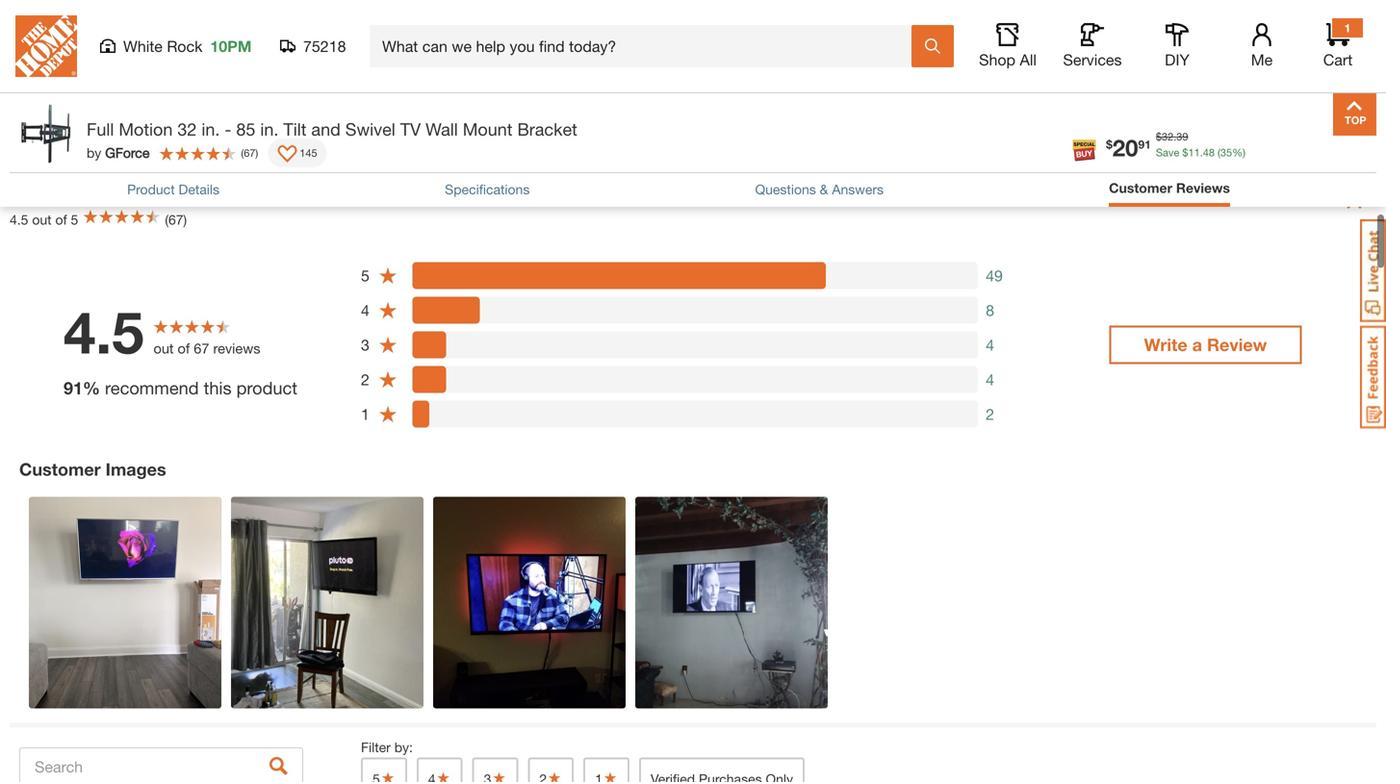 Task type: locate. For each thing, give the bounding box(es) containing it.
0 vertical spatial 91
[[1138, 138, 1151, 151]]

reviews down gforce
[[96, 181, 165, 202]]

91 left save
[[1138, 138, 1151, 151]]

1 horizontal spatial reviews
[[1176, 180, 1230, 196]]

rock
[[167, 37, 203, 55]]

( inside $ 32 . 39 save $ 11 . 48 ( 35 %)
[[1218, 146, 1220, 159]]

( 67 )
[[241, 147, 258, 159]]

20
[[1113, 134, 1138, 161]]

customer reviews down save
[[1109, 180, 1230, 196]]

1 horizontal spatial .
[[1200, 146, 1203, 159]]

gforce
[[105, 145, 150, 161]]

reviews down 48
[[1176, 180, 1230, 196]]

2 star icon image from the top
[[379, 301, 397, 320]]

0 vertical spatial out
[[32, 212, 52, 228]]

91 % recommend this product
[[64, 378, 297, 398]]

67 down 85
[[244, 147, 256, 159]]

all
[[1020, 51, 1037, 69]]

1 vertical spatial 4.5
[[64, 297, 144, 366]]

0 vertical spatial 4.5
[[10, 212, 28, 228]]

me button
[[1231, 23, 1293, 69]]

1 horizontal spatial (
[[1218, 146, 1220, 159]]

specifications
[[445, 181, 530, 197]]

1 horizontal spatial 2
[[693, 64, 703, 85]]

1 vertical spatial 2
[[361, 371, 370, 389]]

0 horizontal spatial 1
[[361, 405, 370, 424]]

$ for 32
[[1156, 130, 1162, 143]]

specifications button
[[445, 179, 530, 200], [445, 179, 530, 200]]

2 vertical spatial 4
[[986, 371, 994, 389]]

0 vertical spatial 67
[[244, 147, 256, 159]]

services button
[[1062, 23, 1123, 69]]

shop all button
[[977, 23, 1039, 69]]

out up recommend
[[153, 340, 174, 356]]

the home depot logo image
[[15, 15, 77, 77]]

2 inside 2 'link'
[[693, 64, 703, 85]]

.
[[1174, 130, 1177, 143], [1200, 146, 1203, 159]]

32 left -
[[177, 119, 197, 140]]

0 horizontal spatial out
[[32, 212, 52, 228]]

by gforce
[[87, 145, 150, 161]]

2 ( from the left
[[241, 147, 244, 159]]

0 vertical spatial 1
[[1344, 21, 1351, 35]]

reviews
[[213, 340, 260, 356]]

2 navigation
[[624, 39, 762, 115]]

1 horizontal spatial in.
[[260, 119, 279, 140]]

$
[[1156, 130, 1162, 143], [1106, 138, 1113, 151], [1182, 146, 1188, 159]]

67 left "reviews"
[[194, 340, 209, 356]]

67
[[244, 147, 256, 159], [194, 340, 209, 356]]

this
[[204, 378, 232, 398]]

4
[[361, 301, 370, 320], [986, 336, 994, 354], [986, 371, 994, 389]]

0 horizontal spatial $
[[1106, 138, 1113, 151]]

0 horizontal spatial 91
[[64, 378, 83, 398]]

3 star icon image from the top
[[379, 336, 397, 354]]

customer images
[[19, 459, 166, 480]]

out down product image
[[32, 212, 52, 228]]

in.
[[202, 119, 220, 140], [260, 119, 279, 140]]

0 horizontal spatial (
[[241, 147, 244, 159]]

in. right 85
[[260, 119, 279, 140]]

answers
[[832, 181, 884, 197]]

2 horizontal spatial 2
[[986, 405, 994, 424]]

review
[[1207, 334, 1267, 355]]

0 horizontal spatial 4.5
[[10, 212, 28, 228]]

a
[[1192, 334, 1202, 355]]

1 horizontal spatial 91
[[1138, 138, 1151, 151]]

(67)
[[165, 212, 187, 228]]

0 vertical spatial of
[[55, 212, 67, 228]]

( left )
[[241, 147, 244, 159]]

91 left recommend
[[64, 378, 83, 398]]

. left '35'
[[1200, 146, 1203, 159]]

0 horizontal spatial 32
[[177, 119, 197, 140]]

( right 48
[[1218, 146, 1220, 159]]

details
[[179, 181, 219, 197]]

5
[[71, 212, 78, 228], [361, 267, 370, 285]]

0 horizontal spatial .
[[1174, 130, 1177, 143]]

-
[[225, 119, 231, 140]]

1 star icon image from the top
[[379, 266, 397, 285]]

5 star icon image from the top
[[379, 405, 397, 424]]

$ up save
[[1156, 130, 1162, 143]]

1 vertical spatial 91
[[64, 378, 83, 398]]

1 horizontal spatial 5
[[361, 267, 370, 285]]

1 down 3
[[361, 405, 370, 424]]

of up 91 % recommend this product
[[178, 340, 190, 356]]

write a review button
[[1109, 326, 1302, 364]]

in. left -
[[202, 119, 220, 140]]

write a review
[[1144, 334, 1267, 355]]

0 horizontal spatial of
[[55, 212, 67, 228]]

star icon image
[[379, 266, 397, 285], [379, 301, 397, 320], [379, 336, 397, 354], [379, 370, 397, 389], [379, 405, 397, 424]]

(
[[1218, 146, 1220, 159], [241, 147, 244, 159]]

91
[[1138, 138, 1151, 151], [64, 378, 83, 398]]

4.5 up %
[[64, 297, 144, 366]]

customer reviews
[[1109, 180, 1230, 196], [10, 181, 165, 202]]

1 vertical spatial of
[[178, 340, 190, 356]]

$ inside $ 20 91
[[1106, 138, 1113, 151]]

. up save
[[1174, 130, 1177, 143]]

85
[[236, 119, 255, 140]]

1 inside cart 1
[[1344, 21, 1351, 35]]

2 vertical spatial 2
[[986, 405, 994, 424]]

1 vertical spatial 5
[[361, 267, 370, 285]]

1 vertical spatial out
[[153, 340, 174, 356]]

4.5 for 4.5 out of 5
[[10, 212, 28, 228]]

customer down $ 20 91
[[1109, 180, 1172, 196]]

white rock 10pm
[[123, 37, 252, 55]]

4.5 for 4.5
[[64, 297, 144, 366]]

product details
[[127, 181, 219, 197]]

0 horizontal spatial 5
[[71, 212, 78, 228]]

filter by:
[[361, 740, 413, 756]]

1 vertical spatial 4
[[986, 336, 994, 354]]

customer reviews down by
[[10, 181, 165, 202]]

1 ( from the left
[[1218, 146, 1220, 159]]

32
[[177, 119, 197, 140], [1162, 130, 1174, 143]]

4 star icon image from the top
[[379, 370, 397, 389]]

shop
[[979, 51, 1016, 69]]

customer
[[1109, 180, 1172, 196], [10, 181, 91, 202], [19, 459, 101, 480]]

questions & answers button
[[755, 179, 884, 200], [755, 179, 884, 200]]

product details button
[[127, 179, 219, 200], [127, 179, 219, 200]]

1 horizontal spatial of
[[178, 340, 190, 356]]

customer reviews button
[[1109, 178, 1230, 202], [1109, 178, 1230, 198]]

0 horizontal spatial in.
[[202, 119, 220, 140]]

out
[[32, 212, 52, 228], [153, 340, 174, 356]]

me
[[1251, 51, 1273, 69]]

4.5 down product image
[[10, 212, 28, 228]]

1 up cart
[[1344, 21, 1351, 35]]

1 horizontal spatial $
[[1156, 130, 1162, 143]]

1 vertical spatial 1
[[361, 405, 370, 424]]

of
[[55, 212, 67, 228], [178, 340, 190, 356]]

by
[[87, 145, 101, 161]]

of down product image
[[55, 212, 67, 228]]

reviews
[[1176, 180, 1230, 196], [96, 181, 165, 202]]

1 horizontal spatial 1
[[1344, 21, 1351, 35]]

1 horizontal spatial 4.5
[[64, 297, 144, 366]]

0 vertical spatial 5
[[71, 212, 78, 228]]

star icon image for 5
[[379, 266, 397, 285]]

8
[[986, 301, 994, 320]]

caret image
[[1347, 197, 1362, 212]]

1 vertical spatial 67
[[194, 340, 209, 356]]

2
[[693, 64, 703, 85], [361, 371, 370, 389], [986, 405, 994, 424]]

0 vertical spatial 2
[[693, 64, 703, 85]]

$ down 39
[[1182, 146, 1188, 159]]

11
[[1188, 146, 1200, 159]]

4.5
[[10, 212, 28, 228], [64, 297, 144, 366]]

What can we help you find today? search field
[[382, 26, 911, 66]]

1
[[1344, 21, 1351, 35], [361, 405, 370, 424]]

1 horizontal spatial 32
[[1162, 130, 1174, 143]]

2 horizontal spatial $
[[1182, 146, 1188, 159]]

out of 67 reviews
[[153, 340, 260, 356]]

$ left save
[[1106, 138, 1113, 151]]

32 left 39
[[1162, 130, 1174, 143]]



Task type: describe. For each thing, give the bounding box(es) containing it.
questions & answers
[[755, 181, 884, 197]]

0 horizontal spatial 67
[[194, 340, 209, 356]]

91 inside $ 20 91
[[1138, 138, 1151, 151]]

mount
[[463, 119, 513, 140]]

customer up 4.5 out of 5
[[10, 181, 91, 202]]

0 horizontal spatial reviews
[[96, 181, 165, 202]]

2 link
[[674, 54, 722, 95]]

bracket
[[517, 119, 577, 140]]

35
[[1220, 146, 1232, 159]]

32 inside $ 32 . 39 save $ 11 . 48 ( 35 %)
[[1162, 130, 1174, 143]]

filter
[[361, 740, 391, 756]]

images
[[106, 459, 166, 480]]

questions
[[755, 181, 816, 197]]

10pm
[[210, 37, 252, 55]]

top button
[[1333, 92, 1377, 136]]

48
[[1203, 146, 1215, 159]]

%)
[[1232, 146, 1246, 159]]

swivel
[[345, 119, 395, 140]]

full motion 32 in. - 85 in. tilt and swivel tv wall mount bracket
[[87, 119, 577, 140]]

$ 32 . 39 save $ 11 . 48 ( 35 %)
[[1156, 130, 1246, 159]]

wall
[[426, 119, 458, 140]]

feedback link image
[[1360, 325, 1386, 429]]

0 horizontal spatial customer reviews
[[10, 181, 165, 202]]

cart 1
[[1323, 21, 1353, 69]]

star icon image for 4
[[379, 301, 397, 320]]

49
[[986, 267, 1003, 285]]

product
[[127, 181, 175, 197]]

full
[[87, 119, 114, 140]]

diy
[[1165, 51, 1190, 69]]

tv
[[400, 119, 421, 140]]

%
[[83, 378, 100, 398]]

75218
[[303, 37, 346, 55]]

tilt
[[283, 119, 307, 140]]

recommend
[[105, 378, 199, 398]]

cart
[[1323, 51, 1353, 69]]

0 vertical spatial .
[[1174, 130, 1177, 143]]

motion
[[119, 119, 173, 140]]

by:
[[394, 740, 413, 756]]

1 in. from the left
[[202, 119, 220, 140]]

0 horizontal spatial 2
[[361, 371, 370, 389]]

diy button
[[1146, 23, 1208, 69]]

75218 button
[[280, 37, 347, 56]]

4.5 out of 5
[[10, 212, 78, 228]]

3
[[361, 336, 370, 354]]

2 in. from the left
[[260, 119, 279, 140]]

39
[[1177, 130, 1188, 143]]

star icon image for 2
[[379, 370, 397, 389]]

4 for 2
[[986, 371, 994, 389]]

0 vertical spatial 4
[[361, 301, 370, 320]]

star icon image for 3
[[379, 336, 397, 354]]

services
[[1063, 51, 1122, 69]]

white
[[123, 37, 163, 55]]

1 horizontal spatial out
[[153, 340, 174, 356]]

Search text field
[[19, 748, 303, 783]]

1 vertical spatial .
[[1200, 146, 1203, 159]]

145
[[300, 147, 317, 159]]

display image
[[278, 145, 297, 165]]

customer left images
[[19, 459, 101, 480]]

)
[[256, 147, 258, 159]]

1 horizontal spatial customer reviews
[[1109, 180, 1230, 196]]

save
[[1156, 146, 1179, 159]]

1 horizontal spatial 67
[[244, 147, 256, 159]]

star icon image for 1
[[379, 405, 397, 424]]

write
[[1144, 334, 1188, 355]]

live chat image
[[1360, 219, 1386, 322]]

and
[[311, 119, 341, 140]]

&
[[820, 181, 828, 197]]

shop all
[[979, 51, 1037, 69]]

145 button
[[268, 139, 327, 167]]

product image image
[[14, 102, 77, 165]]

$ 20 91
[[1106, 134, 1151, 161]]

4 for 3
[[986, 336, 994, 354]]

product
[[236, 378, 297, 398]]

$ for 20
[[1106, 138, 1113, 151]]



Task type: vqa. For each thing, say whether or not it's contained in the screenshot.
top 4
yes



